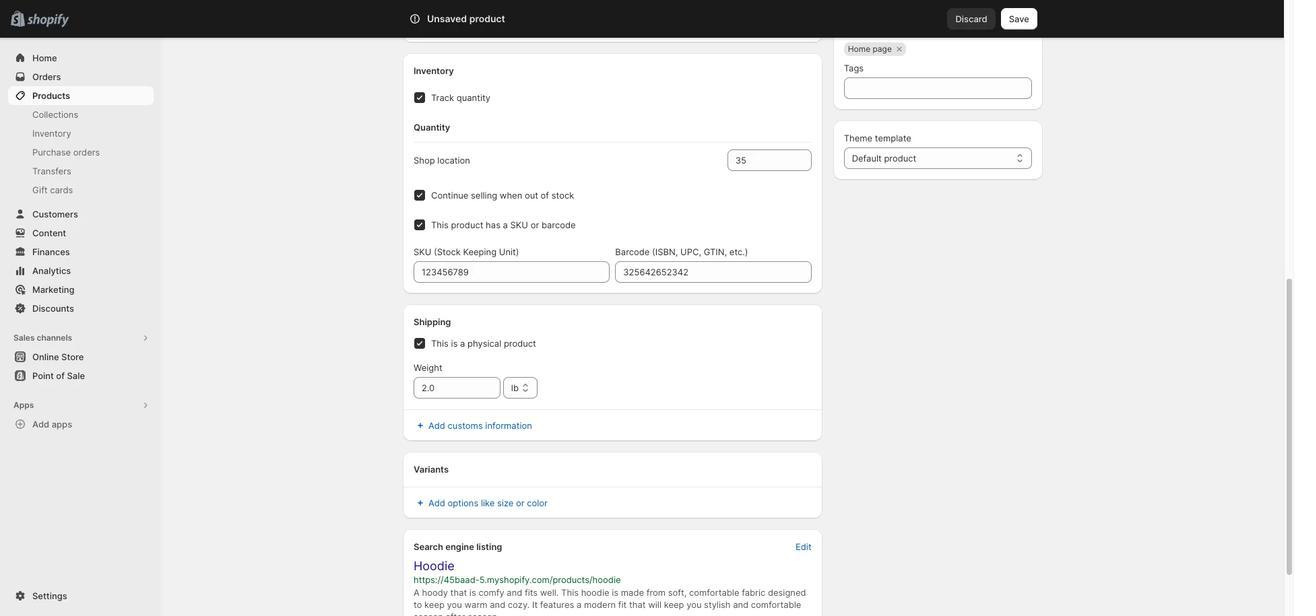 Task type: describe. For each thing, give the bounding box(es) containing it.
hoody
[[422, 588, 448, 599]]

0 vertical spatial sku
[[511, 220, 528, 231]]

barcode (isbn, upc, gtin, etc.)
[[616, 247, 749, 258]]

apps button
[[8, 396, 154, 415]]

from
[[647, 588, 666, 599]]

settings
[[32, 591, 67, 602]]

default product
[[853, 153, 917, 164]]

2 keep from the left
[[664, 600, 685, 611]]

unit)
[[499, 247, 519, 258]]

1 vertical spatial inventory
[[32, 128, 71, 139]]

(stock
[[434, 247, 461, 258]]

discard button
[[948, 8, 996, 30]]

purchase orders link
[[8, 143, 154, 162]]

fit
[[619, 600, 627, 611]]

SKU (Stock Keeping Unit) text field
[[414, 262, 610, 283]]

settings link
[[8, 587, 154, 606]]

Weight text field
[[414, 378, 501, 399]]

keeping
[[463, 247, 497, 258]]

track quantity
[[431, 92, 491, 103]]

collections
[[32, 109, 78, 120]]

purchase orders
[[32, 147, 100, 158]]

search button
[[447, 8, 838, 30]]

warm
[[465, 600, 488, 611]]

to
[[414, 600, 422, 611]]

sales channels button
[[8, 329, 154, 348]]

upc,
[[681, 247, 702, 258]]

inventory link
[[8, 124, 154, 143]]

etc.)
[[730, 247, 749, 258]]

channels
[[37, 333, 72, 343]]

analytics link
[[8, 262, 154, 280]]

home page link
[[848, 42, 892, 56]]

this is a physical product
[[431, 338, 536, 349]]

finances
[[32, 247, 70, 258]]

product right physical
[[504, 338, 536, 349]]

0 horizontal spatial is
[[451, 338, 458, 349]]

location
[[438, 155, 470, 166]]

hoodie
[[414, 560, 455, 574]]

edit
[[796, 542, 812, 553]]

weight
[[414, 363, 443, 373]]

shopify image
[[27, 14, 69, 27]]

this for this is a physical product
[[431, 338, 449, 349]]

quantity
[[457, 92, 491, 103]]

page
[[873, 44, 892, 54]]

store
[[61, 352, 84, 363]]

save
[[1010, 13, 1030, 24]]

this for this product has a sku or barcode
[[431, 220, 449, 231]]

Barcode (ISBN, UPC, GTIN, etc.) text field
[[616, 262, 812, 283]]

home for home
[[32, 53, 57, 63]]

0 horizontal spatial comfortable
[[690, 588, 740, 599]]

sales channels
[[13, 333, 72, 343]]

Tags text field
[[844, 78, 1033, 99]]

1 vertical spatial comfortable
[[752, 600, 802, 611]]

season
[[414, 612, 443, 617]]

1 vertical spatial sku
[[414, 247, 432, 258]]

tags
[[844, 63, 864, 73]]

unsaved
[[427, 13, 467, 24]]

point
[[32, 371, 54, 382]]

add apps
[[32, 419, 72, 430]]

1 keep from the left
[[425, 600, 445, 611]]

online
[[32, 352, 59, 363]]

add options like size or color
[[429, 498, 548, 509]]

continue selling when out of stock
[[431, 190, 575, 201]]

online store button
[[0, 348, 162, 367]]

color
[[527, 498, 548, 509]]

cards
[[50, 185, 73, 195]]

1 horizontal spatial that
[[630, 600, 646, 611]]

search engine listing
[[414, 542, 503, 553]]

of inside point of sale link
[[56, 371, 65, 382]]

online store
[[32, 352, 84, 363]]

edit button
[[788, 538, 820, 557]]

listing
[[477, 542, 503, 553]]

variants
[[414, 464, 449, 475]]

this inside the hoodie https://45baad-5.myshopify.com/products/hoodie a hoody that is comfy and fits well. this hoodie is made from soft, comfortable fabric designed to keep you warm and cozy. it features a modern fit that will keep you stylish and comfortable season after season.
[[562, 588, 579, 599]]

orders link
[[8, 67, 154, 86]]

stock
[[552, 190, 575, 201]]

discounts link
[[8, 299, 154, 318]]

2 you from the left
[[687, 600, 702, 611]]

barcode
[[616, 247, 650, 258]]

soft,
[[669, 588, 687, 599]]

unsaved product
[[427, 13, 506, 24]]

options
[[448, 498, 479, 509]]

stylish
[[705, 600, 731, 611]]

orders
[[32, 71, 61, 82]]

home page
[[848, 44, 892, 54]]

default
[[853, 153, 882, 164]]

shop
[[414, 155, 435, 166]]

add for add options like size or color
[[429, 498, 446, 509]]

home link
[[8, 49, 154, 67]]

apps
[[52, 419, 72, 430]]

gtin,
[[704, 247, 727, 258]]



Task type: vqa. For each thing, say whether or not it's contained in the screenshot.
Next icon
no



Task type: locate. For each thing, give the bounding box(es) containing it.
a right has on the top of page
[[503, 220, 508, 231]]

home for home page
[[848, 44, 871, 54]]

0 horizontal spatial you
[[447, 600, 462, 611]]

is up fit
[[612, 588, 619, 599]]

that down made
[[630, 600, 646, 611]]

fits
[[525, 588, 538, 599]]

purchase
[[32, 147, 71, 158]]

gift
[[32, 185, 48, 195]]

of
[[541, 190, 549, 201], [56, 371, 65, 382]]

0 vertical spatial that
[[451, 588, 467, 599]]

add for add customs information
[[429, 421, 446, 431]]

search up the hoodie
[[414, 542, 444, 553]]

transfers link
[[8, 162, 154, 181]]

well.
[[540, 588, 559, 599]]

1 horizontal spatial and
[[507, 588, 523, 599]]

and down the fabric
[[734, 600, 749, 611]]

engine
[[446, 542, 475, 553]]

product for default
[[885, 153, 917, 164]]

customs
[[448, 421, 483, 431]]

0 horizontal spatial of
[[56, 371, 65, 382]]

add left customs
[[429, 421, 446, 431]]

0 vertical spatial search
[[469, 13, 498, 24]]

product right unsaved at left
[[470, 13, 506, 24]]

apps
[[13, 400, 34, 411]]

gift cards link
[[8, 181, 154, 200]]

customers
[[32, 209, 78, 220]]

0 horizontal spatial keep
[[425, 600, 445, 611]]

template
[[876, 133, 912, 144]]

search inside button
[[469, 13, 498, 24]]

add for add apps
[[32, 419, 49, 430]]

made
[[621, 588, 644, 599]]

2 vertical spatial a
[[577, 600, 582, 611]]

of right out in the left top of the page
[[541, 190, 549, 201]]

you down the soft,
[[687, 600, 702, 611]]

0 vertical spatial this
[[431, 220, 449, 231]]

0 horizontal spatial that
[[451, 588, 467, 599]]

0 vertical spatial comfortable
[[690, 588, 740, 599]]

1 horizontal spatial inventory
[[414, 65, 454, 76]]

a inside the hoodie https://45baad-5.myshopify.com/products/hoodie a hoody that is comfy and fits well. this hoodie is made from soft, comfortable fabric designed to keep you warm and cozy. it features a modern fit that will keep you stylish and comfortable season after season.
[[577, 600, 582, 611]]

comfortable down designed
[[752, 600, 802, 611]]

and down comfy
[[490, 600, 506, 611]]

1 horizontal spatial of
[[541, 190, 549, 201]]

modern
[[584, 600, 616, 611]]

add apps button
[[8, 415, 154, 434]]

product down template
[[885, 153, 917, 164]]

add left apps on the bottom left of the page
[[32, 419, 49, 430]]

products
[[32, 90, 70, 101]]

comfortable up stylish
[[690, 588, 740, 599]]

2 horizontal spatial a
[[577, 600, 582, 611]]

shipping
[[414, 317, 451, 328]]

0 horizontal spatial inventory
[[32, 128, 71, 139]]

0 horizontal spatial and
[[490, 600, 506, 611]]

save button
[[1002, 8, 1038, 30]]

or inside add options like size or color button
[[516, 498, 525, 509]]

designed
[[768, 588, 807, 599]]

1 vertical spatial or
[[516, 498, 525, 509]]

is up "warm"
[[470, 588, 476, 599]]

a
[[414, 588, 420, 599]]

1 vertical spatial search
[[414, 542, 444, 553]]

fabric
[[742, 588, 766, 599]]

selling
[[471, 190, 498, 201]]

inventory
[[414, 65, 454, 76], [32, 128, 71, 139]]

5.myshopify.com/products/hoodie
[[480, 575, 621, 586]]

customers link
[[8, 205, 154, 224]]

1 horizontal spatial keep
[[664, 600, 685, 611]]

keep up season
[[425, 600, 445, 611]]

that down https://45baad-
[[451, 588, 467, 599]]

this
[[431, 220, 449, 231], [431, 338, 449, 349], [562, 588, 579, 599]]

product
[[470, 13, 506, 24], [885, 153, 917, 164], [451, 220, 484, 231], [504, 338, 536, 349]]

1 horizontal spatial you
[[687, 600, 702, 611]]

1 horizontal spatial sku
[[511, 220, 528, 231]]

add customs information
[[429, 421, 532, 431]]

sales
[[13, 333, 35, 343]]

sale
[[67, 371, 85, 382]]

2 horizontal spatial and
[[734, 600, 749, 611]]

this down shipping
[[431, 338, 449, 349]]

1 horizontal spatial home
[[848, 44, 871, 54]]

theme template
[[844, 133, 912, 144]]

point of sale
[[32, 371, 85, 382]]

https://45baad-
[[414, 575, 480, 586]]

0 horizontal spatial a
[[460, 338, 465, 349]]

2 horizontal spatial is
[[612, 588, 619, 599]]

content
[[32, 228, 66, 239]]

or
[[531, 220, 539, 231], [516, 498, 525, 509]]

sku left (stock
[[414, 247, 432, 258]]

2 vertical spatial this
[[562, 588, 579, 599]]

comfortable
[[690, 588, 740, 599], [752, 600, 802, 611]]

out
[[525, 190, 539, 201]]

product for this
[[451, 220, 484, 231]]

keep down the soft,
[[664, 600, 685, 611]]

information
[[486, 421, 532, 431]]

0 horizontal spatial search
[[414, 542, 444, 553]]

transfers
[[32, 166, 71, 177]]

add left options
[[429, 498, 446, 509]]

home up tags
[[848, 44, 871, 54]]

or left barcode
[[531, 220, 539, 231]]

orders
[[73, 147, 100, 158]]

lb
[[512, 383, 519, 394]]

a left physical
[[460, 338, 465, 349]]

or right size
[[516, 498, 525, 509]]

0 horizontal spatial or
[[516, 498, 525, 509]]

1 vertical spatial that
[[630, 600, 646, 611]]

point of sale button
[[0, 367, 162, 386]]

this up (stock
[[431, 220, 449, 231]]

barcode
[[542, 220, 576, 231]]

product left has on the top of page
[[451, 220, 484, 231]]

0 vertical spatial a
[[503, 220, 508, 231]]

search
[[469, 13, 498, 24], [414, 542, 444, 553]]

inventory up track
[[414, 65, 454, 76]]

is left physical
[[451, 338, 458, 349]]

quantity
[[414, 122, 450, 133]]

you
[[447, 600, 462, 611], [687, 600, 702, 611]]

1 horizontal spatial search
[[469, 13, 498, 24]]

1 horizontal spatial a
[[503, 220, 508, 231]]

point of sale link
[[8, 367, 154, 386]]

search for search
[[469, 13, 498, 24]]

sku (stock keeping unit)
[[414, 247, 519, 258]]

has
[[486, 220, 501, 231]]

0 vertical spatial of
[[541, 190, 549, 201]]

1 vertical spatial this
[[431, 338, 449, 349]]

online store link
[[8, 348, 154, 367]]

of left sale
[[56, 371, 65, 382]]

discounts
[[32, 303, 74, 314]]

track
[[431, 92, 454, 103]]

features
[[540, 600, 575, 611]]

add options like size or color button
[[406, 494, 556, 513]]

will
[[649, 600, 662, 611]]

cozy.
[[508, 600, 530, 611]]

gift cards
[[32, 185, 73, 195]]

add
[[32, 419, 49, 430], [429, 421, 446, 431], [429, 498, 446, 509]]

you up after
[[447, 600, 462, 611]]

inventory up 'purchase'
[[32, 128, 71, 139]]

1 vertical spatial of
[[56, 371, 65, 382]]

0 vertical spatial or
[[531, 220, 539, 231]]

1 vertical spatial a
[[460, 338, 465, 349]]

sku right has on the top of page
[[511, 220, 528, 231]]

marketing link
[[8, 280, 154, 299]]

when
[[500, 190, 523, 201]]

1 you from the left
[[447, 600, 462, 611]]

1 horizontal spatial is
[[470, 588, 476, 599]]

1 horizontal spatial comfortable
[[752, 600, 802, 611]]

size
[[498, 498, 514, 509]]

0 vertical spatial inventory
[[414, 65, 454, 76]]

1 horizontal spatial or
[[531, 220, 539, 231]]

content link
[[8, 224, 154, 243]]

0 horizontal spatial sku
[[414, 247, 432, 258]]

a down hoodie
[[577, 600, 582, 611]]

None number field
[[728, 150, 792, 171]]

and up cozy.
[[507, 588, 523, 599]]

search for search engine listing
[[414, 542, 444, 553]]

product for unsaved
[[470, 13, 506, 24]]

search right unsaved at left
[[469, 13, 498, 24]]

this up features
[[562, 588, 579, 599]]

it
[[533, 600, 538, 611]]

(isbn,
[[653, 247, 678, 258]]

shop location
[[414, 155, 470, 166]]

home up orders
[[32, 53, 57, 63]]

0 horizontal spatial home
[[32, 53, 57, 63]]

finances link
[[8, 243, 154, 262]]



